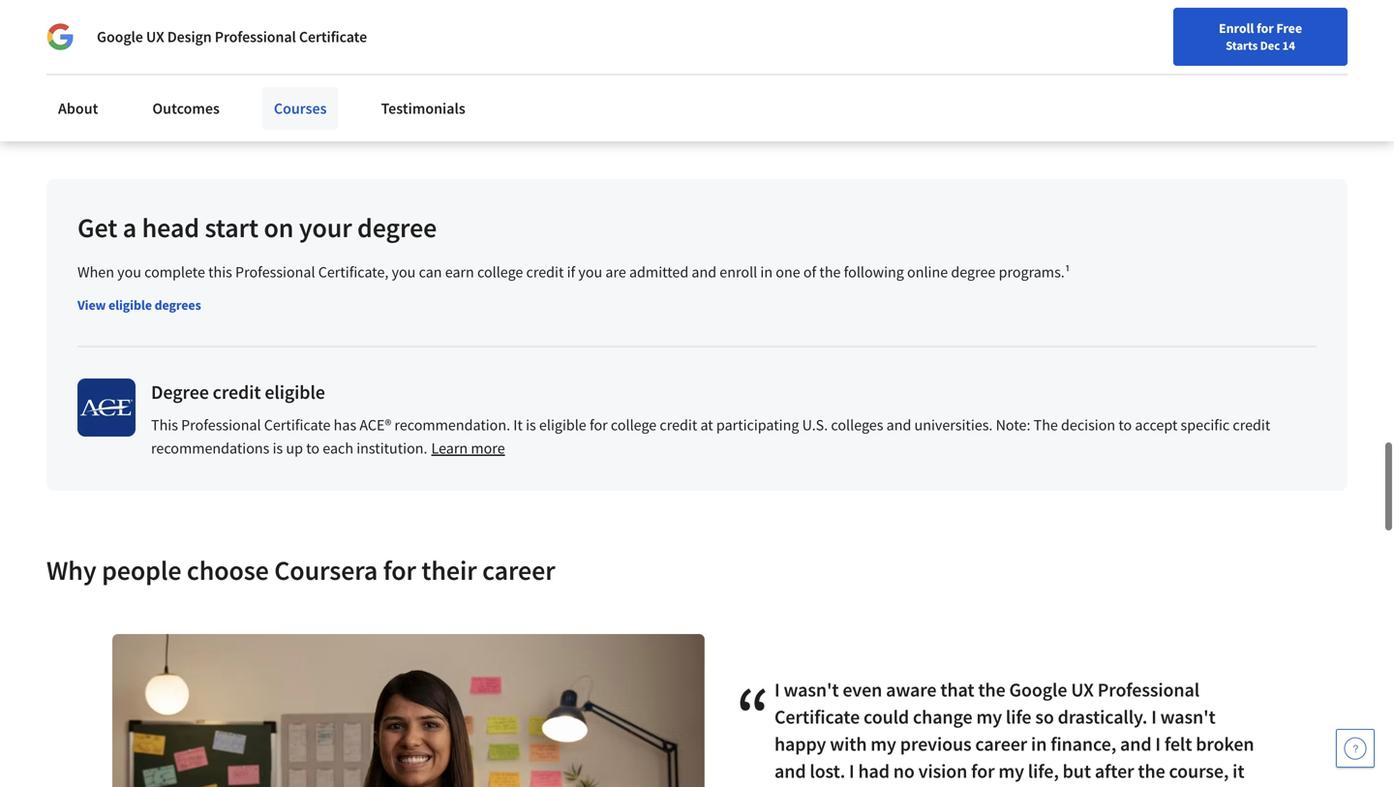 Task type: describe. For each thing, give the bounding box(es) containing it.
ace logo image
[[77, 379, 136, 437]]

get
[[77, 211, 117, 244]]

a
[[123, 211, 137, 244]]

that
[[940, 678, 975, 702]]

has
[[334, 415, 356, 435]]

testimonials link
[[369, 87, 477, 130]]

happy
[[775, 732, 826, 756]]

2 you from the left
[[392, 262, 416, 282]]

me
[[1005, 786, 1031, 787]]

credit right degree
[[213, 380, 261, 404]]

no
[[893, 759, 915, 783]]

in inside " i wasn't even aware that the google ux professional certificate could change my life so drastically. i wasn't happy with my previous career in finance, and i felt broken and lost. i had no vision for my life, but after the course, it changed everything. it gave me the confidence to pu
[[1031, 732, 1047, 756]]

1 horizontal spatial degree
[[951, 262, 996, 282]]

and left enroll
[[692, 262, 717, 282]]

1 horizontal spatial to
[[1119, 415, 1132, 435]]

courses link
[[262, 87, 338, 130]]

about
[[58, 99, 98, 118]]

felt
[[1165, 732, 1192, 756]]

1 you from the left
[[117, 262, 141, 282]]

more
[[471, 439, 505, 458]]

it inside this professional certificate has ace® recommendation. it is eligible for college credit at participating u.s. colleges and universities. note: the decision to accept specific credit recommendations is up to each institution.
[[513, 415, 523, 435]]

course,
[[1169, 759, 1229, 783]]

drastically.
[[1058, 705, 1148, 729]]

user for user experience design (uxd)
[[421, 70, 447, 87]]

research
[[638, 70, 690, 87]]

learn
[[431, 439, 468, 458]]

certificate,
[[318, 262, 389, 282]]

i right " at the right of the page
[[775, 678, 780, 702]]

of
[[803, 262, 816, 282]]

user for user experience (ux)
[[91, 70, 117, 87]]

why
[[46, 553, 96, 587]]

user experience (ux)
[[91, 70, 208, 87]]

14
[[1282, 38, 1295, 53]]

the right the that
[[978, 678, 1006, 702]]

your
[[299, 211, 352, 244]]

this professional certificate has ace® recommendation. it is eligible for college credit at participating u.s. colleges and universities. note: the decision to accept specific credit recommendations is up to each institution.
[[151, 415, 1271, 458]]

you'll
[[120, 31, 157, 50]]

finance,
[[1051, 732, 1116, 756]]

eligible inside button
[[108, 296, 152, 314]]

courses
[[274, 99, 327, 118]]

coursera image
[[23, 16, 146, 47]]

can
[[419, 262, 442, 282]]

0 vertical spatial in
[[760, 262, 773, 282]]

enroll
[[720, 262, 757, 282]]

people
[[102, 553, 181, 587]]

professional inside this professional certificate has ace® recommendation. it is eligible for college credit at participating u.s. colleges and universities. note: the decision to accept specific credit recommendations is up to each institution.
[[181, 415, 261, 435]]

1 vertical spatial ux
[[620, 70, 636, 87]]

after
[[1095, 759, 1134, 783]]

get a head start on your degree
[[77, 211, 437, 244]]

professional down on
[[235, 262, 315, 282]]

why people choose coursera for their career
[[46, 553, 555, 587]]

vision
[[919, 759, 968, 783]]

user experience design (uxd)
[[421, 70, 587, 87]]

ace®
[[360, 415, 391, 435]]

view
[[77, 296, 106, 314]]

colleges
[[831, 415, 883, 435]]

1 horizontal spatial eligible
[[265, 380, 325, 404]]

view eligible degrees
[[77, 296, 201, 314]]

3 you from the left
[[578, 262, 602, 282]]

"
[[736, 666, 770, 768]]

for inside " i wasn't even aware that the google ux professional certificate could change my life so drastically. i wasn't happy with my previous career in finance, and i felt broken and lost. i had no vision for my life, but after the course, it changed everything. it gave me the confidence to pu
[[971, 759, 995, 783]]

gain
[[160, 31, 188, 50]]

the right after
[[1138, 759, 1165, 783]]

one
[[776, 262, 800, 282]]

0 horizontal spatial wasn't
[[784, 678, 839, 702]]

universities.
[[915, 415, 993, 435]]

ux inside " i wasn't even aware that the google ux professional certificate could change my life so drastically. i wasn't happy with my previous career in finance, and i felt broken and lost. i had no vision for my life, but after the course, it changed everything. it gave me the confidence to pu
[[1071, 678, 1094, 702]]

degree credit eligible
[[151, 380, 325, 404]]

broken
[[1196, 732, 1254, 756]]

participating
[[716, 415, 799, 435]]

learn more
[[431, 439, 505, 458]]

0 vertical spatial degree
[[357, 211, 437, 244]]

dec
[[1260, 38, 1280, 53]]

head
[[142, 211, 199, 244]]

" i wasn't even aware that the google ux professional certificate could change my life so drastically. i wasn't happy with my previous career in finance, and i felt broken and lost. i had no vision for my life, but after the course, it changed everything. it gave me the confidence to pu
[[736, 666, 1254, 787]]

admitted
[[629, 262, 689, 282]]

change
[[913, 705, 973, 729]]

the down life,
[[1035, 786, 1062, 787]]

for inside this professional certificate has ace® recommendation. it is eligible for college credit at participating u.s. colleges and universities. note: the decision to accept specific credit recommendations is up to each institution.
[[590, 415, 608, 435]]

are
[[606, 262, 626, 282]]

free
[[1276, 19, 1302, 37]]



Task type: locate. For each thing, give the bounding box(es) containing it.
for inside 'enroll for free starts dec 14'
[[1257, 19, 1274, 37]]

google up so
[[1009, 678, 1067, 702]]

1 vertical spatial career
[[975, 732, 1027, 756]]

is left the up
[[273, 439, 283, 458]]

experience for design
[[450, 70, 511, 87]]

google image
[[46, 23, 74, 50]]

user up testimonials
[[421, 70, 447, 87]]

experience down you'll
[[120, 70, 181, 87]]

1 vertical spatial college
[[611, 415, 657, 435]]

so
[[1035, 705, 1054, 729]]

2 horizontal spatial ux
[[1071, 678, 1094, 702]]

had
[[858, 759, 890, 783]]

career inside " i wasn't even aware that the google ux professional certificate could change my life so drastically. i wasn't happy with my previous career in finance, and i felt broken and lost. i had no vision for my life, but after the course, it changed everything. it gave me the confidence to pu
[[975, 732, 1027, 756]]

college left at
[[611, 415, 657, 435]]

to inside " i wasn't even aware that the google ux professional certificate could change my life so drastically. i wasn't happy with my previous career in finance, and i felt broken and lost. i had no vision for my life, but after the course, it changed everything. it gave me the confidence to pu
[[1160, 786, 1177, 787]]

1 horizontal spatial experience
[[450, 70, 511, 87]]

everything.
[[849, 786, 943, 787]]

life,
[[1028, 759, 1059, 783]]

1 vertical spatial design
[[514, 70, 552, 87]]

prototype
[[241, 70, 297, 87]]

0 horizontal spatial user
[[91, 70, 117, 87]]

on
[[264, 211, 294, 244]]

google ux design professional certificate
[[97, 27, 367, 46]]

2 horizontal spatial to
[[1160, 786, 1177, 787]]

1 experience from the left
[[120, 70, 181, 87]]

this
[[208, 262, 232, 282]]

(ux)
[[184, 70, 208, 87]]

wasn't left even
[[784, 678, 839, 702]]

0 vertical spatial design
[[167, 27, 212, 46]]

to
[[1119, 415, 1132, 435], [306, 439, 320, 458], [1160, 786, 1177, 787]]

0 horizontal spatial to
[[306, 439, 320, 458]]

design
[[167, 27, 212, 46], [514, 70, 552, 87]]

my down could
[[871, 732, 896, 756]]

credit left at
[[660, 415, 697, 435]]

ux left research at the left of the page
[[620, 70, 636, 87]]

following
[[844, 262, 904, 282]]

professional
[[215, 27, 296, 46], [235, 262, 315, 282], [181, 415, 261, 435], [1098, 678, 1200, 702]]

credit
[[526, 262, 564, 282], [213, 380, 261, 404], [660, 415, 697, 435], [1233, 415, 1271, 435]]

skills
[[82, 31, 117, 50]]

1 vertical spatial google
[[1009, 678, 1067, 702]]

outcomes link
[[141, 87, 231, 130]]

gave
[[963, 786, 1001, 787]]

u.s.
[[802, 415, 828, 435]]

2 experience from the left
[[450, 70, 511, 87]]

if
[[567, 262, 575, 282]]

is right the recommendation.
[[526, 415, 536, 435]]

1 vertical spatial wasn't
[[1161, 705, 1216, 729]]

1 horizontal spatial career
[[975, 732, 1027, 756]]

1 horizontal spatial is
[[526, 415, 536, 435]]

certificate up happy
[[775, 705, 860, 729]]

confidence
[[1066, 786, 1156, 787]]

my left life
[[976, 705, 1002, 729]]

to right the up
[[306, 439, 320, 458]]

None search field
[[276, 12, 595, 51]]

start
[[205, 211, 259, 244]]

certificate inside " i wasn't even aware that the google ux professional certificate could change my life so drastically. i wasn't happy with my previous career in finance, and i felt broken and lost. i had no vision for my life, but after the course, it changed everything. it gave me the confidence to pu
[[775, 705, 860, 729]]

menu item
[[1024, 19, 1149, 82]]

certificate
[[299, 27, 367, 46], [264, 415, 331, 435], [775, 705, 860, 729]]

and inside this professional certificate has ace® recommendation. it is eligible for college credit at participating u.s. colleges and universities. note: the decision to accept specific credit recommendations is up to each institution.
[[887, 415, 911, 435]]

college
[[477, 262, 523, 282], [611, 415, 657, 435]]

professional up the prototype
[[215, 27, 296, 46]]

college right earn at the left
[[477, 262, 523, 282]]

you left can
[[392, 262, 416, 282]]

even
[[843, 678, 882, 702]]

accept
[[1135, 415, 1178, 435]]

ux research
[[620, 70, 690, 87]]

note:
[[996, 415, 1031, 435]]

show notifications image
[[1169, 24, 1192, 47]]

you
[[117, 262, 141, 282], [392, 262, 416, 282], [578, 262, 602, 282]]

you right if
[[578, 262, 602, 282]]

with
[[830, 732, 867, 756]]

0 horizontal spatial is
[[273, 439, 283, 458]]

2 vertical spatial eligible
[[539, 415, 586, 435]]

2 horizontal spatial eligible
[[539, 415, 586, 435]]

certificate up wireframe
[[299, 27, 367, 46]]

0 horizontal spatial eligible
[[108, 296, 152, 314]]

i right drastically.
[[1151, 705, 1157, 729]]

decision
[[1061, 415, 1116, 435]]

2 vertical spatial to
[[1160, 786, 1177, 787]]

for
[[1257, 19, 1274, 37], [590, 415, 608, 435], [383, 553, 416, 587], [971, 759, 995, 783]]

1 horizontal spatial in
[[1031, 732, 1047, 756]]

0 vertical spatial my
[[976, 705, 1002, 729]]

it
[[513, 415, 523, 435], [947, 786, 959, 787]]

wireframe
[[330, 70, 388, 87]]

ux up drastically.
[[1071, 678, 1094, 702]]

0 vertical spatial career
[[482, 553, 555, 587]]

1 horizontal spatial ux
[[620, 70, 636, 87]]

credit right specific on the bottom
[[1233, 415, 1271, 435]]

0 horizontal spatial in
[[760, 262, 773, 282]]

1 vertical spatial is
[[273, 439, 283, 458]]

it inside " i wasn't even aware that the google ux professional certificate could change my life so drastically. i wasn't happy with my previous career in finance, and i felt broken and lost. i had no vision for my life, but after the course, it changed everything. it gave me the confidence to pu
[[947, 786, 959, 787]]

0 vertical spatial google
[[97, 27, 143, 46]]

experience
[[120, 70, 181, 87], [450, 70, 511, 87]]

and up after
[[1120, 732, 1152, 756]]

1 horizontal spatial user
[[421, 70, 447, 87]]

1 vertical spatial degree
[[951, 262, 996, 282]]

my
[[976, 705, 1002, 729], [871, 732, 896, 756], [999, 759, 1024, 783]]

is
[[526, 415, 536, 435], [273, 439, 283, 458]]

you right when
[[117, 262, 141, 282]]

in left one
[[760, 262, 773, 282]]

eligible inside this professional certificate has ace® recommendation. it is eligible for college credit at participating u.s. colleges and universities. note: the decision to accept specific credit recommendations is up to each institution.
[[539, 415, 586, 435]]

previous
[[900, 732, 972, 756]]

and
[[692, 262, 717, 282], [887, 415, 911, 435], [1120, 732, 1152, 756], [775, 759, 806, 783]]

my up me
[[999, 759, 1024, 783]]

2 user from the left
[[421, 70, 447, 87]]

2 horizontal spatial you
[[578, 262, 602, 282]]

certificate inside this professional certificate has ace® recommendation. it is eligible for college credit at participating u.s. colleges and universities. note: the decision to accept specific credit recommendations is up to each institution.
[[264, 415, 331, 435]]

1 vertical spatial to
[[306, 439, 320, 458]]

changed
[[775, 786, 845, 787]]

wasn't up felt
[[1161, 705, 1216, 729]]

0 vertical spatial wasn't
[[784, 678, 839, 702]]

degree up can
[[357, 211, 437, 244]]

in
[[760, 262, 773, 282], [1031, 732, 1047, 756]]

experience for (ux)
[[120, 70, 181, 87]]

enroll
[[1219, 19, 1254, 37]]

and up changed
[[775, 759, 806, 783]]

view eligible degrees button
[[77, 295, 201, 315]]

this
[[151, 415, 178, 435]]

complete
[[144, 262, 205, 282]]

google up the user experience (ux)
[[97, 27, 143, 46]]

design for ux
[[167, 27, 212, 46]]

learner yesha s india image
[[112, 634, 705, 787]]

it down vision on the bottom of page
[[947, 786, 959, 787]]

aware
[[886, 678, 937, 702]]

choose
[[187, 553, 269, 587]]

design up (ux)
[[167, 27, 212, 46]]

google
[[97, 27, 143, 46], [1009, 678, 1067, 702]]

2 vertical spatial my
[[999, 759, 1024, 783]]

1 horizontal spatial you
[[392, 262, 416, 282]]

0 vertical spatial certificate
[[299, 27, 367, 46]]

design for experience
[[514, 70, 552, 87]]

life
[[1006, 705, 1032, 729]]

recommendations
[[151, 439, 270, 458]]

i left had on the right bottom
[[849, 759, 854, 783]]

2 vertical spatial certificate
[[775, 705, 860, 729]]

1 horizontal spatial google
[[1009, 678, 1067, 702]]

degree right online
[[951, 262, 996, 282]]

0 horizontal spatial college
[[477, 262, 523, 282]]

programs.¹
[[999, 262, 1070, 282]]

ux up the user experience (ux)
[[146, 27, 164, 46]]

it right the recommendation.
[[513, 415, 523, 435]]

1 horizontal spatial design
[[514, 70, 552, 87]]

0 horizontal spatial it
[[513, 415, 523, 435]]

professional inside " i wasn't even aware that the google ux professional certificate could change my life so drastically. i wasn't happy with my previous career in finance, and i felt broken and lost. i had no vision for my life, but after the course, it changed everything. it gave me the confidence to pu
[[1098, 678, 1200, 702]]

career right their on the left of the page
[[482, 553, 555, 587]]

each
[[323, 439, 353, 458]]

1 horizontal spatial wasn't
[[1161, 705, 1216, 729]]

0 vertical spatial it
[[513, 415, 523, 435]]

credit left if
[[526, 262, 564, 282]]

0 horizontal spatial career
[[482, 553, 555, 587]]

0 vertical spatial eligible
[[108, 296, 152, 314]]

help center image
[[1344, 737, 1367, 760]]

in up life,
[[1031, 732, 1047, 756]]

to left accept in the bottom of the page
[[1119, 415, 1132, 435]]

0 vertical spatial ux
[[146, 27, 164, 46]]

learn more link
[[431, 439, 505, 458]]

experience up testimonials
[[450, 70, 511, 87]]

earn
[[445, 262, 474, 282]]

certificate up the up
[[264, 415, 331, 435]]

at
[[700, 415, 713, 435]]

degree
[[357, 211, 437, 244], [951, 262, 996, 282]]

could
[[864, 705, 909, 729]]

1 vertical spatial eligible
[[265, 380, 325, 404]]

when you complete this professional certificate, you can earn college credit if you are admitted and enroll in one of the following online degree programs.¹
[[77, 262, 1070, 282]]

when
[[77, 262, 114, 282]]

0 vertical spatial college
[[477, 262, 523, 282]]

1 horizontal spatial college
[[611, 415, 657, 435]]

design left (uxd)
[[514, 70, 552, 87]]

outcomes
[[152, 99, 220, 118]]

lost.
[[810, 759, 845, 783]]

college inside this professional certificate has ace® recommendation. it is eligible for college credit at participating u.s. colleges and universities. note: the decision to accept specific credit recommendations is up to each institution.
[[611, 415, 657, 435]]

professional up recommendations
[[181, 415, 261, 435]]

1 user from the left
[[91, 70, 117, 87]]

coursera
[[274, 553, 378, 587]]

up
[[286, 439, 303, 458]]

the right of
[[820, 262, 841, 282]]

career
[[482, 553, 555, 587], [975, 732, 1027, 756]]

but
[[1063, 759, 1091, 783]]

career down life
[[975, 732, 1027, 756]]

degrees
[[155, 296, 201, 314]]

0 horizontal spatial design
[[167, 27, 212, 46]]

0 horizontal spatial degree
[[357, 211, 437, 244]]

0 horizontal spatial ux
[[146, 27, 164, 46]]

1 vertical spatial it
[[947, 786, 959, 787]]

the
[[820, 262, 841, 282], [978, 678, 1006, 702], [1138, 759, 1165, 783], [1035, 786, 1062, 787]]

their
[[422, 553, 477, 587]]

user down skills
[[91, 70, 117, 87]]

0 horizontal spatial experience
[[120, 70, 181, 87]]

0 vertical spatial to
[[1119, 415, 1132, 435]]

1 vertical spatial in
[[1031, 732, 1047, 756]]

testimonials
[[381, 99, 465, 118]]

i left felt
[[1155, 732, 1161, 756]]

google inside " i wasn't even aware that the google ux professional certificate could change my life so drastically. i wasn't happy with my previous career in finance, and i felt broken and lost. i had no vision for my life, but after the course, it changed everything. it gave me the confidence to pu
[[1009, 678, 1067, 702]]

0 horizontal spatial google
[[97, 27, 143, 46]]

2 vertical spatial ux
[[1071, 678, 1094, 702]]

and right colleges
[[887, 415, 911, 435]]

about link
[[46, 87, 110, 130]]

1 horizontal spatial it
[[947, 786, 959, 787]]

starts
[[1226, 38, 1258, 53]]

online
[[907, 262, 948, 282]]

ux
[[146, 27, 164, 46], [620, 70, 636, 87], [1071, 678, 1094, 702]]

1 vertical spatial my
[[871, 732, 896, 756]]

0 vertical spatial is
[[526, 415, 536, 435]]

professional up drastically.
[[1098, 678, 1200, 702]]

recommendation.
[[394, 415, 510, 435]]

user
[[91, 70, 117, 87], [421, 70, 447, 87]]

to down course,
[[1160, 786, 1177, 787]]

1 vertical spatial certificate
[[264, 415, 331, 435]]

specific
[[1181, 415, 1230, 435]]

0 horizontal spatial you
[[117, 262, 141, 282]]

institution.
[[357, 439, 427, 458]]



Task type: vqa. For each thing, say whether or not it's contained in the screenshot.
go in the By the end of this project, you will identify the Ins and outs of Instagram. This will help you create content for  the algorithm, which will enable you to grow your account and monetize it in the future. Throughout the project, you will be able to  to make the best decisions for your Instagram account, along with applying the best tools and methods to boost your engagement and reach- in accordance with the Instagram algorithm. Moreover, we will go over how to write an Instagram bio and we will use different tools to create Instagram story highlights that are essential for your business. This guided project is best for Instagram users who are looking towards growing their account and increasing their business presence through InstagramIn this project we will use some free tools like Canva, which will help you make different designs easily and the best thing about Canva is that it's free!
no



